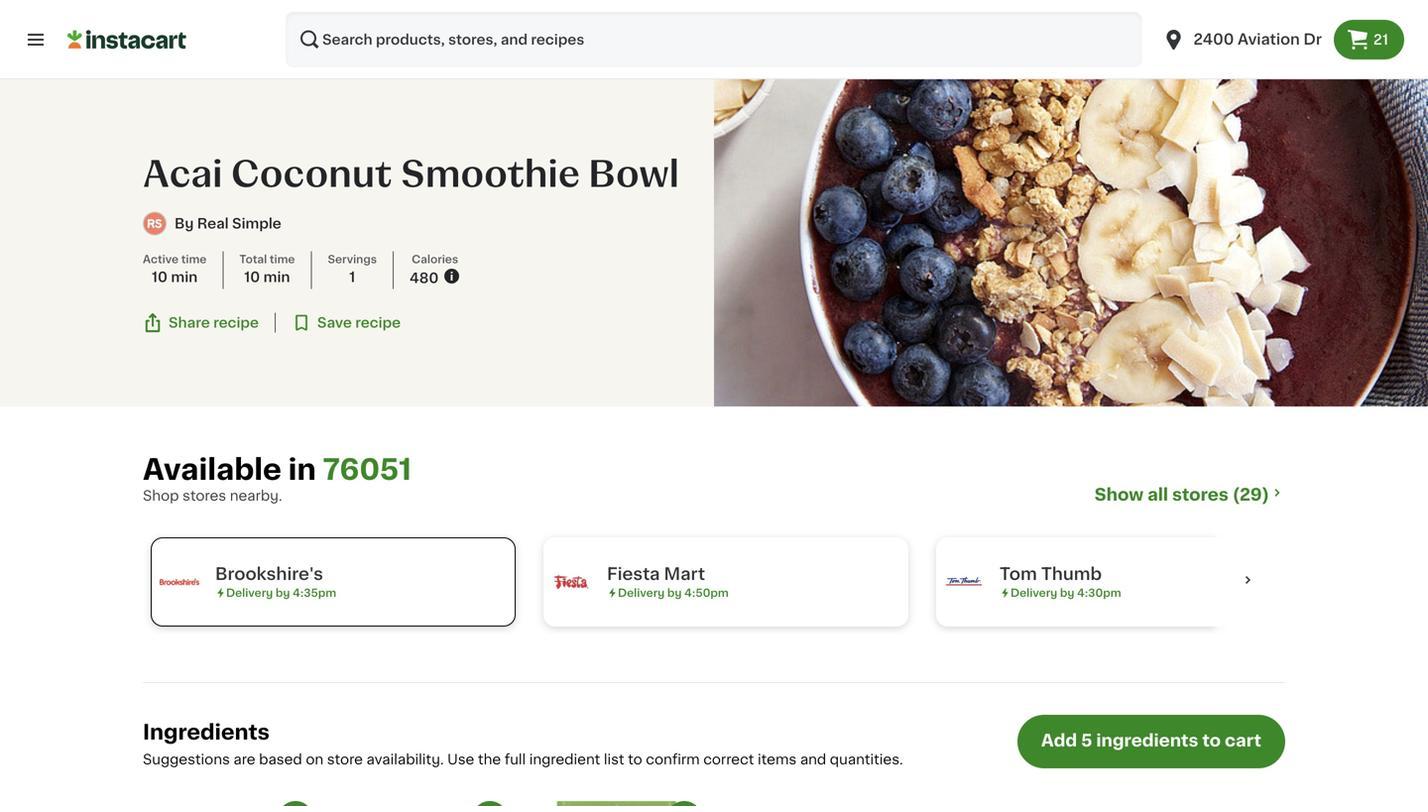 Task type: locate. For each thing, give the bounding box(es) containing it.
2 min from the left
[[263, 270, 290, 284]]

1 vertical spatial to
[[628, 753, 643, 767]]

items
[[758, 753, 797, 767]]

confirm
[[646, 753, 700, 767]]

2 time from the left
[[270, 254, 295, 265]]

recipe right share
[[213, 316, 259, 330]]

1 10 from the left
[[152, 270, 168, 284]]

product group down list
[[532, 801, 702, 807]]

by for fiesta mart
[[668, 588, 682, 599]]

simple
[[232, 217, 281, 231]]

the
[[478, 753, 501, 767]]

1 horizontal spatial product group
[[337, 801, 508, 807]]

acai coconut smoothie bowl
[[143, 157, 679, 192]]

4:30pm
[[1078, 588, 1122, 599]]

stores right the all
[[1173, 487, 1229, 503]]

tom thumb image
[[944, 562, 984, 602]]

10 down total
[[244, 270, 260, 284]]

correct
[[704, 753, 754, 767]]

by down mart
[[668, 588, 682, 599]]

share recipe
[[169, 316, 259, 330]]

ingredients
[[1097, 733, 1199, 749]]

fiesta
[[607, 566, 660, 583]]

active
[[143, 254, 179, 265]]

4:35pm
[[293, 588, 336, 599]]

recipe
[[213, 316, 259, 330], [355, 316, 401, 330]]

2 horizontal spatial by
[[1060, 588, 1075, 599]]

2 horizontal spatial product group
[[532, 801, 702, 807]]

to left cart
[[1203, 733, 1221, 749]]

0 horizontal spatial stores
[[183, 489, 226, 503]]

delivery down 'fiesta'
[[618, 588, 665, 599]]

1 product group from the left
[[143, 801, 313, 807]]

2 10 from the left
[[244, 270, 260, 284]]

480
[[410, 271, 439, 285]]

1 horizontal spatial 10
[[244, 270, 260, 284]]

1 time from the left
[[181, 254, 207, 265]]

time inside total time 10 min
[[270, 254, 295, 265]]

2 delivery from the left
[[618, 588, 665, 599]]

10 down active
[[152, 270, 168, 284]]

min down active
[[171, 270, 198, 284]]

product group down 'availability.'
[[337, 801, 508, 807]]

min inside total time 10 min
[[263, 270, 290, 284]]

time right active
[[181, 254, 207, 265]]

0 horizontal spatial recipe
[[213, 316, 259, 330]]

min
[[171, 270, 198, 284], [263, 270, 290, 284]]

10 inside total time 10 min
[[244, 270, 260, 284]]

all
[[1148, 487, 1169, 503]]

cart
[[1225, 733, 1262, 749]]

min down total
[[263, 270, 290, 284]]

2 product group from the left
[[337, 801, 508, 807]]

quantities.
[[830, 753, 903, 767]]

1 recipe from the left
[[213, 316, 259, 330]]

time inside active time 10 min
[[181, 254, 207, 265]]

instacart logo image
[[67, 28, 187, 52]]

Search field
[[286, 12, 1142, 67]]

1 horizontal spatial by
[[668, 588, 682, 599]]

stores inside available in 76051 shop stores nearby.
[[183, 489, 226, 503]]

10 for active time 10 min
[[152, 270, 168, 284]]

mart
[[664, 566, 705, 583]]

delivery for fiesta mart
[[618, 588, 665, 599]]

3 delivery from the left
[[1011, 588, 1058, 599]]

1 horizontal spatial min
[[263, 270, 290, 284]]

3 product group from the left
[[532, 801, 702, 807]]

total
[[239, 254, 267, 265]]

min for total time 10 min
[[263, 270, 290, 284]]

save
[[317, 316, 352, 330]]

3 by from the left
[[1060, 588, 1075, 599]]

1 horizontal spatial stores
[[1173, 487, 1229, 503]]

total time 10 min
[[239, 254, 295, 284]]

0 horizontal spatial product group
[[143, 801, 313, 807]]

by
[[276, 588, 290, 599], [668, 588, 682, 599], [1060, 588, 1075, 599]]

show all stores (29)
[[1095, 487, 1270, 503]]

delivery down tom
[[1011, 588, 1058, 599]]

recipe inside button
[[355, 316, 401, 330]]

2 by from the left
[[668, 588, 682, 599]]

2 horizontal spatial delivery
[[1011, 588, 1058, 599]]

2400 aviation dr button
[[1162, 12, 1322, 67]]

to
[[1203, 733, 1221, 749], [628, 753, 643, 767]]

stores
[[1173, 487, 1229, 503], [183, 489, 226, 503]]

show all stores (29) button
[[1095, 484, 1286, 506]]

1 horizontal spatial time
[[270, 254, 295, 265]]

share recipe button
[[143, 313, 259, 333]]

min inside active time 10 min
[[171, 270, 198, 284]]

real
[[197, 217, 229, 231]]

delivery
[[226, 588, 273, 599], [618, 588, 665, 599], [1011, 588, 1058, 599]]

0 horizontal spatial 10
[[152, 270, 168, 284]]

min for active time 10 min
[[171, 270, 198, 284]]

product group
[[143, 801, 313, 807], [337, 801, 508, 807], [532, 801, 702, 807]]

full
[[505, 753, 526, 767]]

shop
[[143, 489, 179, 503]]

delivery down brookshire's
[[226, 588, 273, 599]]

0 horizontal spatial delivery
[[226, 588, 273, 599]]

suggestions
[[143, 753, 230, 767]]

time right total
[[270, 254, 295, 265]]

stores inside button
[[1173, 487, 1229, 503]]

available in 76051 shop stores nearby.
[[143, 456, 412, 503]]

10
[[152, 270, 168, 284], [244, 270, 260, 284]]

1 min from the left
[[171, 270, 198, 284]]

add 5 ingredients to cart button
[[1018, 715, 1286, 769]]

by down brookshire's
[[276, 588, 290, 599]]

time
[[181, 254, 207, 265], [270, 254, 295, 265]]

0 horizontal spatial time
[[181, 254, 207, 265]]

dr
[[1304, 32, 1322, 47]]

store
[[327, 753, 363, 767]]

1 horizontal spatial recipe
[[355, 316, 401, 330]]

to right list
[[628, 753, 643, 767]]

product group down are
[[143, 801, 313, 807]]

by down the thumb
[[1060, 588, 1075, 599]]

4:50pm
[[685, 588, 729, 599]]

0 horizontal spatial min
[[171, 270, 198, 284]]

10 inside active time 10 min
[[152, 270, 168, 284]]

list
[[604, 753, 625, 767]]

delivery by 4:30pm
[[1011, 588, 1122, 599]]

0 vertical spatial to
[[1203, 733, 1221, 749]]

1 horizontal spatial to
[[1203, 733, 1221, 749]]

recipe inside button
[[213, 316, 259, 330]]

aviation
[[1238, 32, 1300, 47]]

recipe right save
[[355, 316, 401, 330]]

0 horizontal spatial by
[[276, 588, 290, 599]]

smoothie
[[401, 157, 580, 192]]

5
[[1081, 733, 1093, 749]]

None search field
[[286, 12, 1142, 67]]

2 recipe from the left
[[355, 316, 401, 330]]

servings 1
[[328, 254, 377, 284]]

stores down available
[[183, 489, 226, 503]]

1 by from the left
[[276, 588, 290, 599]]

1 horizontal spatial delivery
[[618, 588, 665, 599]]

1 delivery from the left
[[226, 588, 273, 599]]



Task type: describe. For each thing, give the bounding box(es) containing it.
10 for total time 10 min
[[244, 270, 260, 284]]

add
[[1042, 733, 1078, 749]]

by for tom thumb
[[1060, 588, 1075, 599]]

21 button
[[1334, 20, 1405, 60]]

and
[[800, 753, 827, 767]]

fiesta mart
[[607, 566, 705, 583]]

time for active time 10 min
[[181, 254, 207, 265]]

76051
[[323, 456, 412, 484]]

recipe for share recipe
[[213, 316, 259, 330]]

delivery for brookshire's
[[226, 588, 273, 599]]

2400
[[1194, 32, 1234, 47]]

suggestions are based on store availability. use the full ingredient list to confirm correct items and quantities.
[[143, 753, 903, 767]]

brookshire's image
[[160, 562, 199, 602]]

0 horizontal spatial to
[[628, 753, 643, 767]]

delivery by 4:35pm
[[226, 588, 336, 599]]

acai coconut smoothie bowl image
[[714, 79, 1429, 407]]

to inside add 5 ingredients to cart button
[[1203, 733, 1221, 749]]

share
[[169, 316, 210, 330]]

nearby.
[[230, 489, 282, 503]]

save recipe
[[317, 316, 401, 330]]

show
[[1095, 487, 1144, 503]]

add 5 ingredients to cart
[[1042, 733, 1262, 749]]

servings
[[328, 254, 377, 265]]

2400 aviation dr
[[1194, 32, 1322, 47]]

in
[[288, 456, 316, 484]]

by for brookshire's
[[276, 588, 290, 599]]

delivery for tom thumb
[[1011, 588, 1058, 599]]

ingredient
[[529, 753, 601, 767]]

tom
[[1000, 566, 1037, 583]]

on
[[306, 753, 324, 767]]

bowl
[[589, 157, 679, 192]]

76051 button
[[323, 454, 412, 486]]

time for total time 10 min
[[270, 254, 295, 265]]

recipe for save recipe
[[355, 316, 401, 330]]

fiesta mart image
[[552, 562, 591, 602]]

save recipe button
[[292, 313, 401, 333]]

(29)
[[1233, 487, 1270, 503]]

tom thumb
[[1000, 566, 1102, 583]]

delivery by 4:50pm
[[618, 588, 729, 599]]

use
[[447, 753, 475, 767]]

1
[[349, 270, 355, 284]]

available
[[143, 456, 282, 484]]

based
[[259, 753, 302, 767]]

2400 aviation dr button
[[1150, 12, 1334, 67]]

availability.
[[367, 753, 444, 767]]

thumb
[[1041, 566, 1102, 583]]

acai
[[143, 157, 223, 192]]

brookshire's
[[215, 566, 323, 583]]

21
[[1374, 33, 1389, 47]]

coconut
[[231, 157, 392, 192]]

are
[[234, 753, 256, 767]]

by real simple
[[175, 217, 281, 231]]

active time 10 min
[[143, 254, 207, 284]]

by
[[175, 217, 194, 231]]

calories
[[412, 254, 458, 265]]



Task type: vqa. For each thing, say whether or not it's contained in the screenshot.
99 inside the $ 7 99 /lb
no



